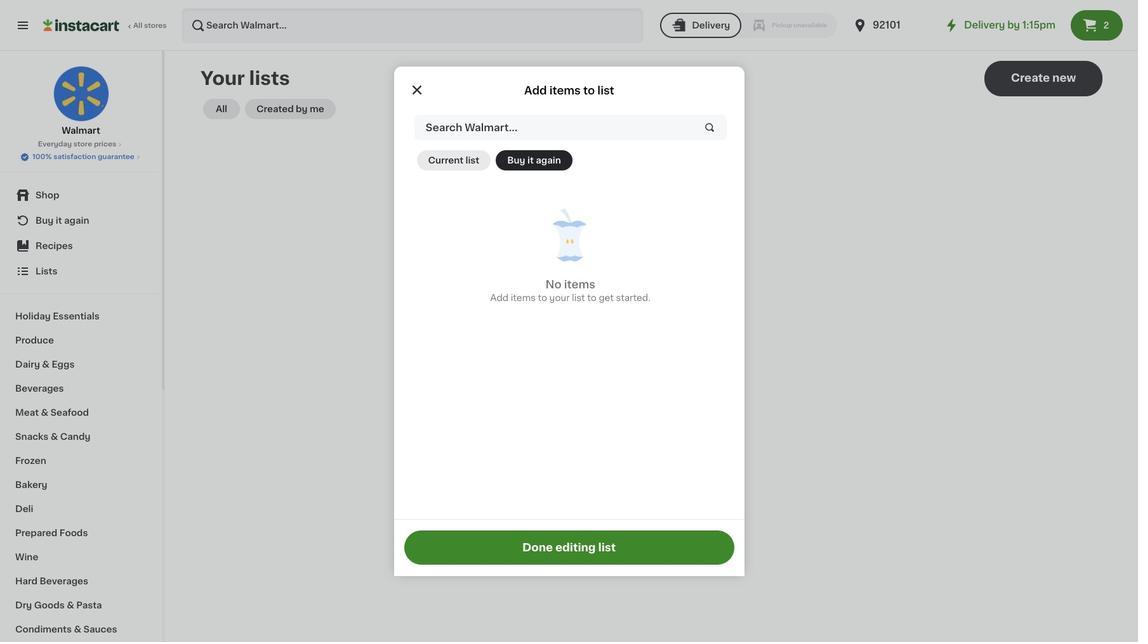 Task type: locate. For each thing, give the bounding box(es) containing it.
items
[[549, 85, 581, 96], [564, 280, 595, 290], [511, 294, 536, 303]]

recipes link
[[8, 234, 154, 259]]

wine
[[15, 553, 38, 562]]

delivery button
[[660, 13, 742, 38]]

0 vertical spatial again
[[536, 156, 561, 165]]

beverages up dry goods & pasta
[[40, 578, 88, 586]]

add
[[524, 85, 547, 96], [490, 294, 508, 303]]

list up the search walmart... button
[[597, 85, 614, 96]]

again
[[536, 156, 561, 165], [64, 216, 89, 225]]

1 vertical spatial add
[[490, 294, 508, 303]]

create new button
[[984, 61, 1102, 96]]

0 horizontal spatial buy
[[36, 216, 54, 225]]

foods
[[59, 529, 88, 538]]

0 horizontal spatial it
[[56, 216, 62, 225]]

current list button
[[417, 150, 491, 170]]

by left me
[[296, 105, 308, 114]]

buy it again up recipes
[[36, 216, 89, 225]]

0 vertical spatial by
[[1007, 20, 1020, 30]]

0 horizontal spatial by
[[296, 105, 308, 114]]

None search field
[[182, 8, 644, 43]]

0 vertical spatial buy it again
[[507, 156, 561, 165]]

1 vertical spatial it
[[56, 216, 62, 225]]

0 horizontal spatial again
[[64, 216, 89, 225]]

items for add
[[549, 85, 581, 96]]

beverages
[[15, 385, 64, 394], [40, 578, 88, 586]]

to left your
[[538, 294, 547, 303]]

list right your
[[572, 294, 585, 303]]

all left stores at the top left of the page
[[133, 22, 142, 29]]

1 horizontal spatial again
[[536, 156, 561, 165]]

lists link
[[8, 259, 154, 284]]

hard beverages
[[15, 578, 88, 586]]

add left your
[[490, 294, 508, 303]]

beverages down dairy & eggs
[[15, 385, 64, 394]]

frozen link
[[8, 449, 154, 473]]

list right editing
[[598, 543, 616, 553]]

2 vertical spatial items
[[511, 294, 536, 303]]

no
[[546, 280, 561, 290]]

1 horizontal spatial lists
[[574, 277, 595, 286]]

eggs
[[52, 361, 75, 369]]

delivery inside button
[[692, 21, 730, 30]]

by left 1:15pm
[[1007, 20, 1020, 30]]

& left candy at the bottom left of the page
[[51, 433, 58, 442]]

create
[[617, 277, 645, 286]]

1 horizontal spatial all
[[216, 105, 227, 114]]

condiments
[[15, 626, 72, 635]]

& right meat
[[41, 409, 48, 418]]

buy it again link
[[8, 208, 154, 234]]

add up the search walmart... button
[[524, 85, 547, 96]]

create new
[[1011, 73, 1076, 83]]

dry goods & pasta
[[15, 602, 102, 611]]

items for no
[[564, 280, 595, 290]]

1 horizontal spatial buy
[[507, 156, 525, 165]]

it down the search walmart... button
[[527, 156, 534, 165]]

items up the search walmart... button
[[549, 85, 581, 96]]

stores
[[144, 22, 167, 29]]

buy inside buy it again button
[[507, 156, 525, 165]]

meat & seafood
[[15, 409, 89, 418]]

all inside button
[[216, 105, 227, 114]]

new
[[1052, 73, 1076, 83]]

snacks & candy
[[15, 433, 90, 442]]

dry
[[15, 602, 32, 611]]

prepared foods link
[[8, 522, 154, 546]]

it
[[527, 156, 534, 165], [56, 216, 62, 225]]

1 vertical spatial by
[[296, 105, 308, 114]]

done
[[522, 543, 553, 553]]

1 horizontal spatial it
[[527, 156, 534, 165]]

all down your
[[216, 105, 227, 114]]

bakery link
[[8, 473, 154, 498]]

0 vertical spatial lists
[[36, 267, 57, 276]]

lists inside lists link
[[36, 267, 57, 276]]

all stores link
[[43, 8, 168, 43]]

items left your
[[511, 294, 536, 303]]

0 horizontal spatial add
[[490, 294, 508, 303]]

lists down recipes
[[36, 267, 57, 276]]

0 vertical spatial it
[[527, 156, 534, 165]]

1 vertical spatial beverages
[[40, 578, 88, 586]]

delivery
[[964, 20, 1005, 30], [692, 21, 730, 30]]

& for snacks
[[51, 433, 58, 442]]

again up recipes link
[[64, 216, 89, 225]]

prices
[[94, 141, 116, 148]]

done editing list
[[522, 543, 616, 553]]

again inside buy it again button
[[536, 156, 561, 165]]

1 vertical spatial buy it again
[[36, 216, 89, 225]]

& left sauces
[[74, 626, 81, 635]]

buy down shop
[[36, 216, 54, 225]]

by inside "button"
[[296, 105, 308, 114]]

will
[[648, 277, 662, 286]]

lists for lists you create will be saved here.
[[574, 277, 595, 286]]

0 horizontal spatial buy it again
[[36, 216, 89, 225]]

created by me button
[[245, 99, 336, 119]]

0 vertical spatial items
[[549, 85, 581, 96]]

1 vertical spatial items
[[564, 280, 595, 290]]

guarantee
[[98, 154, 134, 161]]

all button
[[203, 99, 240, 119]]

to
[[583, 85, 595, 96], [538, 294, 547, 303], [587, 294, 597, 303]]

condiments & sauces
[[15, 626, 117, 635]]

list_add_items dialog
[[394, 66, 744, 577]]

list
[[597, 85, 614, 96], [466, 156, 479, 165], [572, 294, 585, 303], [598, 543, 616, 553]]

0 horizontal spatial lists
[[36, 267, 57, 276]]

92101
[[873, 20, 900, 30]]

lists for lists
[[36, 267, 57, 276]]

1 horizontal spatial delivery
[[964, 20, 1005, 30]]

1 vertical spatial all
[[216, 105, 227, 114]]

1 vertical spatial again
[[64, 216, 89, 225]]

all for all stores
[[133, 22, 142, 29]]

0 horizontal spatial delivery
[[692, 21, 730, 30]]

it inside button
[[527, 156, 534, 165]]

prepared
[[15, 529, 57, 538]]

walmart...
[[465, 122, 517, 132]]

0 vertical spatial buy
[[507, 156, 525, 165]]

all stores
[[133, 22, 167, 29]]

no items add items to your list to get started.
[[490, 280, 650, 303]]

lists left you
[[574, 277, 595, 286]]

1 horizontal spatial buy it again
[[507, 156, 561, 165]]

buy it again
[[507, 156, 561, 165], [36, 216, 89, 225]]

0 horizontal spatial all
[[133, 22, 142, 29]]

lists
[[36, 267, 57, 276], [574, 277, 595, 286]]

1 vertical spatial buy
[[36, 216, 54, 225]]

pasta
[[76, 602, 102, 611]]

buy
[[507, 156, 525, 165], [36, 216, 54, 225]]

0 vertical spatial add
[[524, 85, 547, 96]]

& left eggs
[[42, 361, 49, 369]]

lists
[[249, 69, 290, 88]]

1 horizontal spatial by
[[1007, 20, 1020, 30]]

it up recipes
[[56, 216, 62, 225]]

buy it again down the search walmart... button
[[507, 156, 561, 165]]

list inside no items add items to your list to get started.
[[572, 294, 585, 303]]

items up your
[[564, 280, 595, 290]]

again down the search walmart... button
[[536, 156, 561, 165]]

0 vertical spatial all
[[133, 22, 142, 29]]

beverages link
[[8, 377, 154, 401]]

by
[[1007, 20, 1020, 30], [296, 105, 308, 114]]

to left get
[[587, 294, 597, 303]]

deli link
[[8, 498, 154, 522]]

produce
[[15, 336, 54, 345]]

1 horizontal spatial add
[[524, 85, 547, 96]]

1 vertical spatial lists
[[574, 277, 595, 286]]

buy down walmart...
[[507, 156, 525, 165]]

frozen
[[15, 457, 46, 466]]

100% satisfaction guarantee
[[32, 154, 134, 161]]

walmart
[[62, 126, 100, 135]]



Task type: describe. For each thing, give the bounding box(es) containing it.
dry goods & pasta link
[[8, 594, 154, 618]]

here.
[[707, 277, 729, 286]]

shop
[[36, 191, 59, 200]]

saved
[[678, 277, 704, 286]]

snacks
[[15, 433, 48, 442]]

essentials
[[53, 312, 100, 321]]

prepared foods
[[15, 529, 88, 538]]

list right current
[[466, 156, 479, 165]]

& left pasta
[[67, 602, 74, 611]]

dairy & eggs
[[15, 361, 75, 369]]

again inside buy it again link
[[64, 216, 89, 225]]

current list
[[428, 156, 479, 165]]

condiments & sauces link
[[8, 618, 154, 642]]

snacks & candy link
[[8, 425, 154, 449]]

candy
[[60, 433, 90, 442]]

holiday
[[15, 312, 51, 321]]

current
[[428, 156, 463, 165]]

buy inside buy it again link
[[36, 216, 54, 225]]

holiday essentials link
[[8, 305, 154, 329]]

you
[[598, 277, 614, 286]]

buy it again inside buy it again link
[[36, 216, 89, 225]]

add inside no items add items to your list to get started.
[[490, 294, 508, 303]]

meat & seafood link
[[8, 401, 154, 425]]

walmart logo image
[[53, 66, 109, 122]]

meat
[[15, 409, 39, 418]]

bakery
[[15, 481, 47, 490]]

hard
[[15, 578, 38, 586]]

produce link
[[8, 329, 154, 353]]

0 vertical spatial beverages
[[15, 385, 64, 394]]

1:15pm
[[1022, 20, 1056, 30]]

dairy & eggs link
[[8, 353, 154, 377]]

started.
[[616, 294, 650, 303]]

to up the search walmart... button
[[583, 85, 595, 96]]

everyday
[[38, 141, 72, 148]]

add items to list
[[524, 85, 614, 96]]

created by me
[[256, 105, 324, 114]]

your
[[549, 294, 570, 303]]

dairy
[[15, 361, 40, 369]]

all for all
[[216, 105, 227, 114]]

everyday store prices link
[[38, 140, 124, 150]]

deli
[[15, 505, 33, 514]]

2 button
[[1071, 10, 1123, 41]]

hard beverages link
[[8, 570, 154, 594]]

& for meat
[[41, 409, 48, 418]]

satisfaction
[[53, 154, 96, 161]]

walmart link
[[53, 66, 109, 137]]

recipes
[[36, 242, 73, 251]]

92101 button
[[852, 8, 929, 43]]

shop link
[[8, 183, 154, 208]]

delivery for delivery by 1:15pm
[[964, 20, 1005, 30]]

search walmart...
[[426, 122, 517, 132]]

by for created
[[296, 105, 308, 114]]

& for condiments
[[74, 626, 81, 635]]

2
[[1103, 21, 1109, 30]]

buy it again inside buy it again button
[[507, 156, 561, 165]]

your lists
[[201, 69, 290, 88]]

delivery by 1:15pm link
[[944, 18, 1056, 33]]

& for dairy
[[42, 361, 49, 369]]

wine link
[[8, 546, 154, 570]]

created
[[256, 105, 294, 114]]

sauces
[[83, 626, 117, 635]]

instacart logo image
[[43, 18, 119, 33]]

search
[[426, 122, 462, 132]]

delivery for delivery
[[692, 21, 730, 30]]

100%
[[32, 154, 52, 161]]

service type group
[[660, 13, 837, 38]]

lists you create will be saved here.
[[574, 277, 729, 286]]

your
[[201, 69, 245, 88]]

100% satisfaction guarantee button
[[20, 150, 142, 162]]

holiday essentials
[[15, 312, 100, 321]]

be
[[664, 277, 676, 286]]

by for delivery
[[1007, 20, 1020, 30]]

seafood
[[50, 409, 89, 418]]

everyday store prices
[[38, 141, 116, 148]]

search walmart... button
[[414, 115, 727, 140]]

done editing list button
[[404, 531, 734, 566]]

me
[[310, 105, 324, 114]]

editing
[[555, 543, 596, 553]]

delivery by 1:15pm
[[964, 20, 1056, 30]]

get
[[599, 294, 614, 303]]

goods
[[34, 602, 65, 611]]

buy it again button
[[496, 150, 572, 170]]



Task type: vqa. For each thing, say whether or not it's contained in the screenshot.
THIS
no



